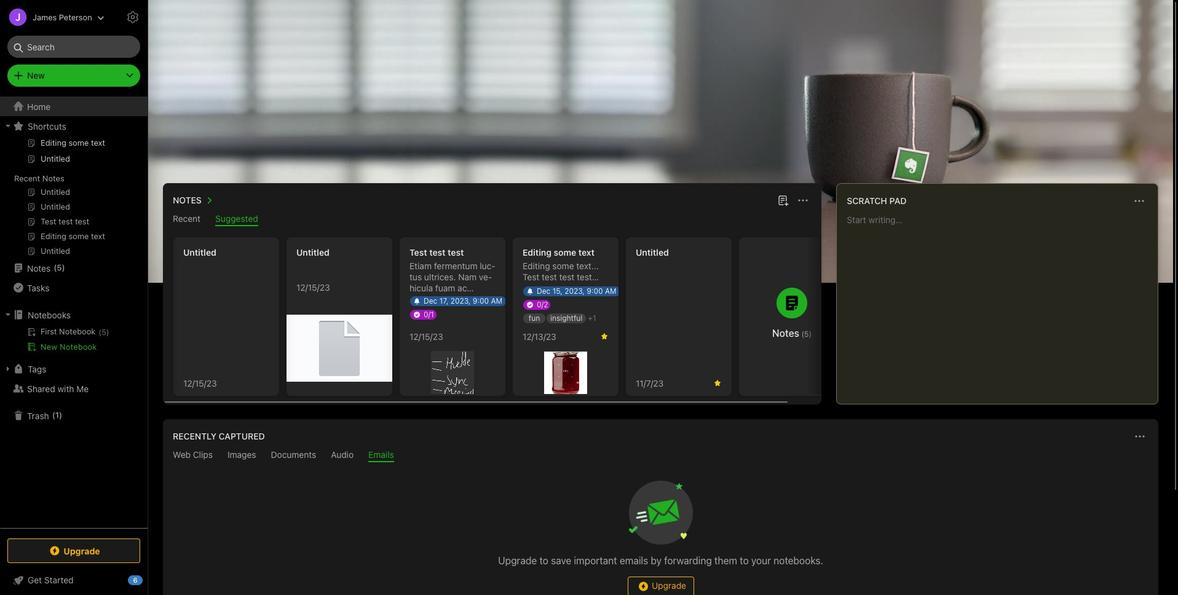 Task type: describe. For each thing, give the bounding box(es) containing it.
peterson
[[59, 12, 92, 22]]

tasks
[[27, 283, 49, 293]]

2 to from the left
[[740, 555, 749, 566]]

11/7/23
[[636, 378, 664, 388]]

expand tags image
[[3, 364, 13, 374]]

get started
[[28, 575, 74, 585]]

audio
[[331, 450, 354, 460]]

good afternoon, james!
[[163, 12, 292, 26]]

test inside test test test etiam fermentum luc tus ultrices. nam ve hicula fuam ac eleifend vulputate. mauris nisi orci, bibendum sed purus ac, dapibus cursus risus. proin maximus, augue qu...
[[410, 247, 427, 258]]

dec for tus
[[424, 296, 437, 306]]

shared
[[27, 383, 55, 394]]

notes button
[[170, 193, 216, 208]]

Account field
[[0, 5, 104, 30]]

Search text field
[[16, 36, 132, 58]]

+1
[[588, 314, 596, 323]]

1 vertical spatial some
[[552, 261, 574, 271]]

9:00 for test
[[587, 287, 603, 296]]

2023, for tus
[[451, 296, 471, 306]]

scratch pad button
[[844, 194, 907, 208]]

scratch
[[847, 196, 887, 206]]

images tab
[[227, 450, 256, 462]]

pad
[[890, 196, 907, 206]]

thumbnail image for test
[[544, 352, 587, 394]]

text
[[579, 247, 595, 258]]

james
[[33, 12, 57, 22]]

dec for test
[[537, 287, 551, 296]]

tus
[[410, 261, 496, 282]]

your
[[751, 555, 771, 566]]

monday, january 29, 2024
[[969, 15, 1072, 24]]

0/1
[[424, 310, 434, 319]]

mauris
[[410, 305, 436, 315]]

text...
[[576, 261, 599, 271]]

am for tus
[[491, 296, 502, 306]]

( 5 )
[[99, 328, 109, 337]]

tasks button
[[0, 278, 147, 298]]

notes inside group
[[42, 173, 64, 183]]

james!
[[254, 12, 292, 26]]

1 vertical spatial 12/15/23
[[410, 331, 443, 342]]

1 editing from the top
[[523, 247, 552, 258]]

1 horizontal spatial notes ( 5 )
[[772, 328, 812, 339]]

recent notes
[[14, 173, 64, 183]]

2 horizontal spatial 5
[[804, 330, 809, 339]]

home
[[27, 101, 51, 112]]

suggested tab
[[215, 213, 258, 226]]

1 untitled from the left
[[183, 247, 216, 258]]

insightful
[[550, 314, 583, 323]]

them
[[715, 555, 737, 566]]

recent for recent
[[173, 213, 201, 224]]

insightful +1
[[550, 314, 596, 323]]

documents
[[271, 450, 316, 460]]

eleifend
[[410, 294, 441, 304]]

recent tab
[[173, 213, 201, 226]]

new notebook button
[[0, 339, 147, 354]]

maximus,
[[456, 338, 494, 349]]

fermentum
[[434, 261, 477, 271]]

emails
[[620, 555, 648, 566]]

17,
[[439, 296, 448, 306]]

more actions field for recently captured
[[1131, 428, 1149, 445]]

luc
[[480, 261, 496, 271]]

2 vertical spatial 12/15/23
[[183, 378, 217, 388]]

recent notes group
[[0, 136, 147, 263]]

2 untitled from the left
[[296, 247, 329, 258]]

images
[[227, 450, 256, 460]]

0 horizontal spatial 5
[[57, 263, 62, 273]]

me
[[76, 383, 89, 394]]

afternoon,
[[195, 12, 251, 26]]

2024
[[1054, 15, 1072, 24]]

recently captured
[[173, 431, 265, 442]]

0/2
[[537, 300, 548, 309]]

0 horizontal spatial thumbnail image
[[287, 315, 392, 382]]

risus.
[[410, 338, 431, 349]]

9:00 for tus
[[473, 296, 489, 306]]

Help and Learning task checklist field
[[0, 571, 148, 590]]

proin
[[433, 338, 454, 349]]

click to collapse image
[[143, 572, 152, 587]]

tab list for recently captured
[[165, 450, 1156, 462]]

am for test
[[605, 287, 616, 296]]

notebooks link
[[0, 305, 147, 325]]

12/13/23
[[523, 331, 556, 342]]

web
[[173, 450, 191, 460]]

notes inside notes ( 5 )
[[27, 263, 51, 273]]

amiright
[[571, 294, 603, 304]]

suggested
[[215, 213, 258, 224]]

fun
[[529, 314, 540, 323]]

trash ( 1 )
[[27, 410, 62, 421]]

more actions image for scratch pad
[[1132, 194, 1147, 208]]

home link
[[0, 97, 148, 116]]

29,
[[1041, 15, 1052, 24]]

1
[[55, 410, 59, 420]]

forwarding
[[664, 555, 712, 566]]

world
[[545, 294, 569, 304]]

orci,
[[454, 305, 472, 315]]

ac,
[[410, 327, 421, 338]]

web clips tab
[[173, 450, 213, 462]]

shared with me link
[[0, 379, 147, 398]]

notebook
[[60, 342, 97, 352]]

more actions field for scratch pad
[[1131, 192, 1148, 210]]

thumbnail image for tus
[[431, 352, 474, 394]]



Task type: vqa. For each thing, say whether or not it's contained in the screenshot.
Dec 15, 9:00 AM POPUP BUTTON
no



Task type: locate. For each thing, give the bounding box(es) containing it.
1 horizontal spatial thumbnail image
[[431, 352, 474, 394]]

sed
[[452, 316, 466, 327]]

0 horizontal spatial to
[[539, 555, 548, 566]]

qu...
[[436, 349, 454, 360]]

2 horizontal spatial 12/15/23
[[410, 331, 443, 342]]

1 horizontal spatial upgrade
[[498, 555, 537, 566]]

recent for recent notes
[[14, 173, 40, 183]]

1 vertical spatial recent
[[173, 213, 201, 224]]

0 vertical spatial 12/15/23
[[296, 282, 330, 292]]

1 vertical spatial editing
[[523, 261, 550, 271]]

dec 17, 2023, 9:00 am
[[424, 296, 502, 306]]

0 vertical spatial notes ( 5 )
[[27, 263, 65, 273]]

trash
[[27, 410, 49, 421]]

2 editing from the top
[[523, 261, 550, 271]]

tree containing home
[[0, 97, 148, 528]]

get
[[28, 575, 42, 585]]

dec left 17,
[[424, 296, 437, 306]]

1 horizontal spatial test
[[523, 272, 539, 282]]

upgrade left save
[[498, 555, 537, 566]]

clips
[[193, 450, 213, 460]]

settings image
[[125, 10, 140, 25]]

0 horizontal spatial 12/15/23
[[183, 378, 217, 388]]

new for new
[[27, 70, 45, 81]]

1 vertical spatial dec
[[424, 296, 437, 306]]

1 horizontal spatial 5
[[102, 328, 106, 337]]

new inside new notebook button
[[41, 342, 57, 352]]

purus
[[468, 316, 491, 327]]

new up home
[[27, 70, 45, 81]]

thumbnail image
[[287, 315, 392, 382], [431, 352, 474, 394], [544, 352, 587, 394]]

test
[[429, 247, 446, 258], [448, 247, 464, 258], [542, 272, 557, 282], [559, 272, 575, 282], [577, 272, 592, 282], [523, 283, 538, 293], [540, 283, 555, 293], [558, 283, 573, 293], [575, 283, 590, 293], [593, 283, 608, 293]]

9:00 down text...
[[587, 287, 603, 296]]

0 vertical spatial recent
[[14, 173, 40, 183]]

tree
[[0, 97, 148, 528]]

documents tab
[[271, 450, 316, 462]]

1 vertical spatial tab list
[[165, 450, 1156, 462]]

am right amiright
[[605, 287, 616, 296]]

upgrade button
[[628, 577, 694, 595]]

editing some text editing some text... test test test test test test test test test hello world amiright
[[523, 247, 608, 304]]

0 horizontal spatial 9:00
[[473, 296, 489, 306]]

( inside new notebook group
[[99, 328, 102, 337]]

) inside the trash ( 1 )
[[59, 410, 62, 420]]

cursus
[[458, 327, 484, 338]]

shared with me
[[27, 383, 89, 394]]

15,
[[553, 287, 563, 296]]

new for new notebook
[[41, 342, 57, 352]]

1 vertical spatial am
[[491, 296, 502, 306]]

to
[[539, 555, 548, 566], [740, 555, 749, 566]]

recent inside recent notes group
[[14, 173, 40, 183]]

started
[[44, 575, 74, 585]]

january
[[1004, 15, 1039, 24]]

1 vertical spatial test
[[523, 272, 539, 282]]

dec up 0/2
[[537, 287, 551, 296]]

nam
[[458, 272, 477, 282]]

0 horizontal spatial untitled
[[183, 247, 216, 258]]

0 vertical spatial 2023,
[[565, 287, 585, 296]]

notes inside button
[[173, 195, 202, 205]]

by
[[651, 555, 662, 566]]

important
[[574, 555, 617, 566]]

expand notebooks image
[[3, 310, 13, 320]]

dec 15, 2023, 9:00 am
[[537, 287, 616, 296]]

1 horizontal spatial untitled
[[296, 247, 329, 258]]

0 horizontal spatial upgrade
[[64, 546, 100, 556]]

some
[[554, 247, 576, 258], [552, 261, 574, 271]]

1 to from the left
[[539, 555, 548, 566]]

1 vertical spatial notes ( 5 )
[[772, 328, 812, 339]]

tab list containing recent
[[165, 213, 819, 226]]

0 horizontal spatial recent
[[14, 173, 40, 183]]

2 horizontal spatial upgrade
[[652, 580, 686, 591]]

captured
[[219, 431, 265, 442]]

audio tab
[[331, 450, 354, 462]]

) inside new notebook group
[[106, 328, 109, 337]]

tab list for notes
[[165, 213, 819, 226]]

1 horizontal spatial 2023,
[[565, 287, 585, 296]]

0 horizontal spatial dec
[[424, 296, 437, 306]]

2 horizontal spatial thumbnail image
[[544, 352, 587, 394]]

1 horizontal spatial am
[[605, 287, 616, 296]]

5 inside new notebook group
[[102, 328, 106, 337]]

tab list containing web clips
[[165, 450, 1156, 462]]

12/15/23
[[296, 282, 330, 292], [410, 331, 443, 342], [183, 378, 217, 388]]

( inside the trash ( 1 )
[[52, 410, 55, 420]]

vulputate.
[[443, 294, 483, 304]]

1 horizontal spatial dec
[[537, 287, 551, 296]]

1 horizontal spatial to
[[740, 555, 749, 566]]

dapibus
[[424, 327, 455, 338]]

new up tags
[[41, 342, 57, 352]]

with
[[57, 383, 74, 394]]

0 vertical spatial some
[[554, 247, 576, 258]]

recent down shortcuts
[[14, 173, 40, 183]]

0 horizontal spatial 2023,
[[451, 296, 471, 306]]

new inside new "popup button"
[[27, 70, 45, 81]]

save
[[551, 555, 571, 566]]

editing
[[523, 247, 552, 258], [523, 261, 550, 271]]

recently captured button
[[170, 429, 265, 444]]

Start writing… text field
[[847, 215, 1157, 394]]

dec
[[537, 287, 551, 296], [424, 296, 437, 306]]

(
[[54, 263, 57, 273], [99, 328, 102, 337], [801, 330, 804, 339], [52, 410, 55, 420]]

1 vertical spatial 2023,
[[451, 296, 471, 306]]

1 tab list from the top
[[165, 213, 819, 226]]

fuam
[[435, 283, 455, 293]]

scratch pad
[[847, 196, 907, 206]]

0 vertical spatial tab list
[[165, 213, 819, 226]]

new button
[[7, 65, 140, 87]]

test up hello
[[523, 272, 539, 282]]

0 vertical spatial test
[[410, 247, 427, 258]]

1 horizontal spatial 12/15/23
[[296, 282, 330, 292]]

test up etiam
[[410, 247, 427, 258]]

augue
[[410, 349, 434, 360]]

test test test etiam fermentum luc tus ultrices. nam ve hicula fuam ac eleifend vulputate. mauris nisi orci, bibendum sed purus ac, dapibus cursus risus. proin maximus, augue qu...
[[410, 247, 496, 360]]

etiam
[[410, 261, 432, 271]]

0 vertical spatial dec
[[537, 287, 551, 296]]

web clips
[[173, 450, 213, 460]]

test
[[410, 247, 427, 258], [523, 272, 539, 282]]

upgrade down upgrade to save important emails by forwarding them to your notebooks.
[[652, 580, 686, 591]]

1 horizontal spatial recent
[[173, 213, 201, 224]]

notes ( 5 )
[[27, 263, 65, 273], [772, 328, 812, 339]]

3 untitled from the left
[[636, 247, 669, 258]]

1 horizontal spatial 9:00
[[587, 287, 603, 296]]

to left save
[[539, 555, 548, 566]]

0 horizontal spatial notes ( 5 )
[[27, 263, 65, 273]]

2023, down ac
[[451, 296, 471, 306]]

ac
[[458, 283, 467, 293]]

ve
[[479, 272, 492, 282]]

upgrade inside button
[[652, 580, 686, 591]]

9:00 right orci,
[[473, 296, 489, 306]]

1 vertical spatial new
[[41, 342, 57, 352]]

)
[[62, 263, 65, 273], [106, 328, 109, 337], [809, 330, 812, 339], [59, 410, 62, 420]]

emails tab
[[368, 450, 394, 462]]

upgrade up help and learning task checklist "field"
[[64, 546, 100, 556]]

0 vertical spatial new
[[27, 70, 45, 81]]

recently
[[173, 431, 216, 442]]

1 vertical spatial 9:00
[[473, 296, 489, 306]]

0 vertical spatial 9:00
[[587, 287, 603, 296]]

monday,
[[969, 15, 1002, 24]]

0 vertical spatial am
[[605, 287, 616, 296]]

new
[[27, 70, 45, 81], [41, 342, 57, 352]]

emails
[[368, 450, 394, 460]]

0 horizontal spatial test
[[410, 247, 427, 258]]

tab list
[[165, 213, 819, 226], [165, 450, 1156, 462]]

am
[[605, 287, 616, 296], [491, 296, 502, 306]]

new notebook group
[[0, 325, 147, 359]]

new notebook
[[41, 342, 97, 352]]

some left text
[[554, 247, 576, 258]]

upgrade inside popup button
[[64, 546, 100, 556]]

nisi
[[439, 305, 452, 315]]

to left your
[[740, 555, 749, 566]]

shortcuts
[[28, 121, 66, 131]]

some left text...
[[552, 261, 574, 271]]

am down the ve
[[491, 296, 502, 306]]

hicula
[[410, 272, 492, 293]]

more actions image
[[796, 193, 811, 208], [1132, 194, 1147, 208], [1133, 429, 1147, 444]]

More actions field
[[795, 192, 812, 209], [1131, 192, 1148, 210], [1131, 428, 1149, 445]]

2023, for test
[[565, 287, 585, 296]]

recent down notes button
[[173, 213, 201, 224]]

2 tab list from the top
[[165, 450, 1156, 462]]

recent
[[14, 173, 40, 183], [173, 213, 201, 224]]

james peterson
[[33, 12, 92, 22]]

notebooks
[[28, 310, 71, 320]]

untitled
[[183, 247, 216, 258], [296, 247, 329, 258], [636, 247, 669, 258]]

more actions image for recently captured
[[1133, 429, 1147, 444]]

upgrade button
[[7, 539, 140, 563]]

upgrade to save important emails by forwarding them to your notebooks.
[[498, 555, 823, 566]]

6
[[133, 576, 138, 584]]

2023, right 15,
[[565, 287, 585, 296]]

notes
[[42, 173, 64, 183], [173, 195, 202, 205], [27, 263, 51, 273], [772, 328, 799, 339]]

0 vertical spatial editing
[[523, 247, 552, 258]]

notebooks.
[[774, 555, 823, 566]]

hello
[[523, 294, 543, 304]]

2 horizontal spatial untitled
[[636, 247, 669, 258]]

5
[[57, 263, 62, 273], [102, 328, 106, 337], [804, 330, 809, 339]]

0 horizontal spatial am
[[491, 296, 502, 306]]

ultrices.
[[424, 272, 456, 282]]

None search field
[[16, 36, 132, 58]]

test inside editing some text editing some text... test test test test test test test test test hello world amiright
[[523, 272, 539, 282]]



